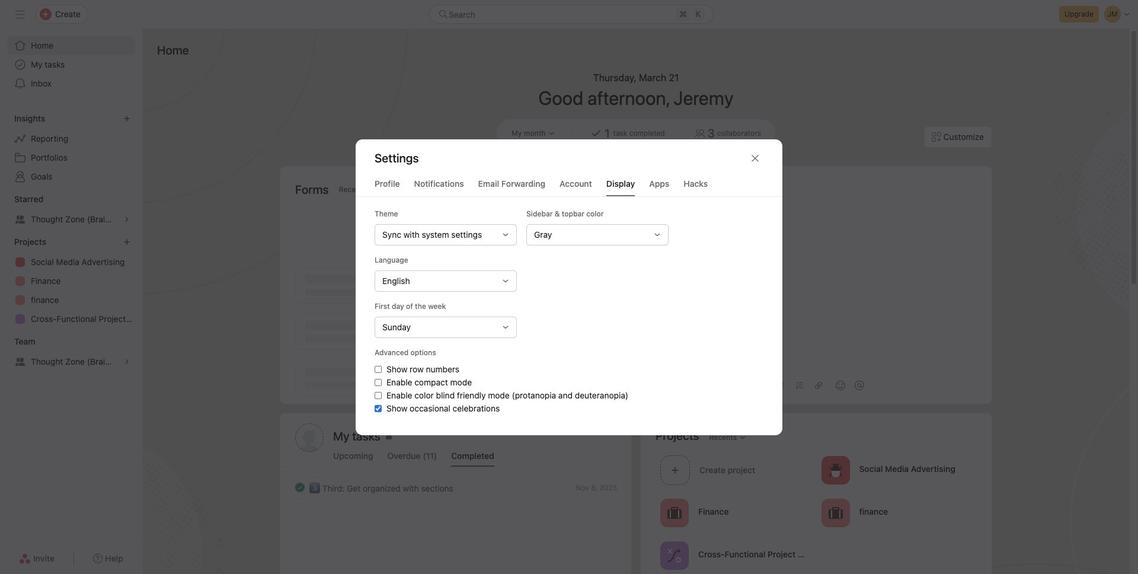 Task type: describe. For each thing, give the bounding box(es) containing it.
insights element
[[0, 108, 142, 189]]

bulleted list image
[[778, 382, 785, 389]]

teams element
[[0, 331, 142, 374]]

global element
[[0, 29, 142, 100]]

briefcase image
[[668, 506, 682, 520]]

hide sidebar image
[[15, 9, 25, 19]]



Task type: locate. For each thing, give the bounding box(es) containing it.
completed image
[[293, 480, 307, 495]]

1 horizontal spatial list item
[[656, 452, 817, 488]]

0 horizontal spatial list item
[[281, 477, 632, 498]]

numbered list image
[[797, 382, 804, 389]]

starred element
[[0, 189, 142, 231]]

dialog
[[356, 139, 783, 435]]

at mention image
[[855, 381, 865, 390]]

link image
[[816, 382, 823, 389]]

toolbar
[[656, 372, 978, 399]]

add profile photo image
[[295, 424, 324, 452]]

Completed checkbox
[[293, 480, 307, 495]]

briefcase image
[[829, 506, 843, 520]]

None checkbox
[[375, 366, 382, 373], [375, 379, 382, 386], [375, 392, 382, 399], [375, 405, 382, 412], [375, 366, 382, 373], [375, 379, 382, 386], [375, 392, 382, 399], [375, 405, 382, 412]]

close this dialog image
[[751, 153, 760, 163]]

bug image
[[829, 463, 843, 477]]

projects element
[[0, 231, 142, 331]]

settings tab list
[[356, 177, 783, 197]]

line_and_symbols image
[[668, 548, 682, 563]]

list item
[[656, 452, 817, 488], [281, 477, 632, 498]]



Task type: vqa. For each thing, say whether or not it's contained in the screenshot.
Mark complete checkbox
no



